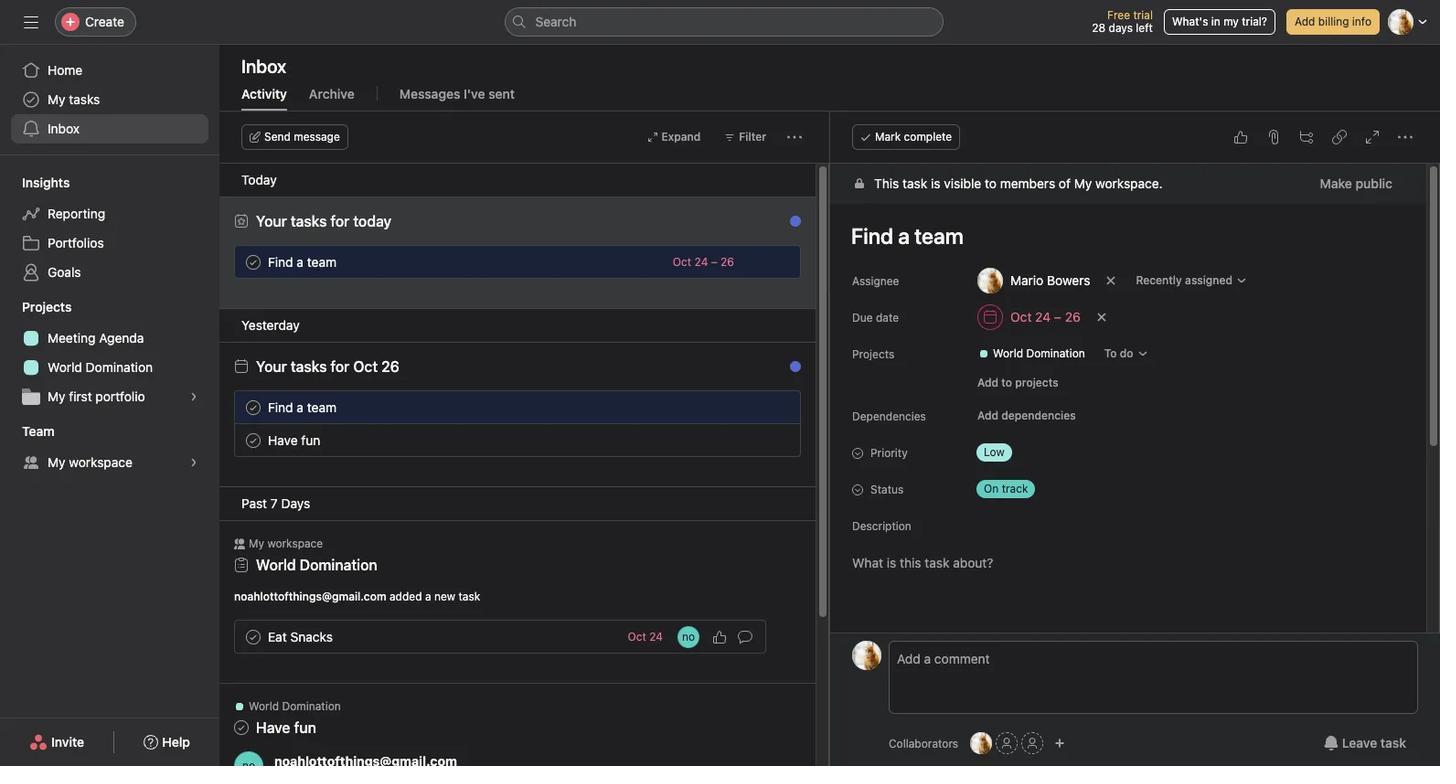 Task type: vqa. For each thing, say whether or not it's contained in the screenshot.
second Completed checkbox from the top of the page
yes



Task type: describe. For each thing, give the bounding box(es) containing it.
dependencies
[[1002, 409, 1076, 423]]

low
[[984, 445, 1005, 459]]

archive notification image for your tasks for oct 26
[[781, 364, 796, 379]]

24 inside main content
[[1035, 309, 1051, 325]]

2 vertical spatial a
[[425, 590, 431, 604]]

team for today
[[307, 254, 337, 269]]

have
[[268, 432, 298, 448]]

0 vertical spatial mb
[[859, 648, 875, 662]]

add dependencies button
[[969, 403, 1084, 429]]

to do button
[[1096, 341, 1156, 367]]

home
[[48, 62, 83, 78]]

domination inside the projects element
[[86, 359, 153, 375]]

full screen image
[[1365, 130, 1380, 144]]

send
[[264, 130, 291, 144]]

0 horizontal spatial –
[[711, 255, 718, 269]]

invite
[[51, 734, 84, 750]]

this task is visible to members of my workspace.
[[874, 176, 1163, 191]]

visible
[[944, 176, 981, 191]]

expand button
[[639, 124, 709, 150]]

do
[[1120, 347, 1134, 360]]

activity
[[241, 86, 287, 102]]

mario bowers button
[[969, 264, 1099, 297]]

message
[[294, 130, 340, 144]]

tasks for your tasks for oct 26
[[291, 358, 327, 375]]

goals link
[[11, 258, 209, 287]]

expand
[[662, 130, 701, 144]]

status
[[871, 483, 904, 497]]

task for leave
[[1381, 735, 1407, 751]]

world inside main content
[[993, 347, 1023, 360]]

completed checkbox for eat
[[242, 626, 264, 648]]

find a team for your tasks for oct 26
[[268, 399, 337, 415]]

low button
[[969, 440, 1079, 465]]

past
[[241, 496, 267, 511]]

world domination link inside main content
[[971, 345, 1093, 363]]

on
[[984, 482, 999, 496]]

no button
[[678, 626, 700, 648]]

portfolio
[[95, 389, 145, 404]]

sent
[[489, 86, 515, 102]]

insights element
[[0, 166, 219, 291]]

mario bowers
[[1011, 273, 1091, 288]]

find a team for your tasks for today
[[268, 254, 337, 269]]

copy task link image
[[1332, 130, 1347, 144]]

meeting
[[48, 330, 96, 346]]

portfolios link
[[11, 229, 209, 258]]

world domination up noahlottofthings@gmail.com
[[256, 557, 377, 573]]

oct inside main content
[[1011, 309, 1032, 325]]

mark
[[875, 130, 901, 144]]

mario
[[1011, 273, 1044, 288]]

team
[[22, 423, 55, 439]]

add for add billing info
[[1295, 15, 1315, 28]]

insights
[[22, 175, 70, 190]]

home link
[[11, 56, 209, 85]]

i've
[[464, 86, 485, 102]]

projects inside dropdown button
[[22, 299, 72, 315]]

oct 24 – 26 inside main content
[[1011, 309, 1081, 325]]

for for oct
[[331, 358, 350, 375]]

Completed checkbox
[[242, 396, 264, 418]]

1 vertical spatial mb button
[[970, 733, 992, 754]]

search list box
[[504, 7, 943, 37]]

noahlottofthings@gmail.com added a new task
[[234, 590, 480, 604]]

a for your tasks for oct 26
[[297, 399, 304, 415]]

noahlottofthings@gmail.com
[[234, 590, 386, 604]]

priority
[[871, 446, 908, 460]]

help button
[[132, 726, 202, 759]]

28
[[1092, 21, 1106, 35]]

leave
[[1342, 735, 1377, 751]]

team for oct
[[307, 399, 337, 415]]

0 horizontal spatial to
[[985, 176, 997, 191]]

is
[[931, 176, 941, 191]]

task for this
[[903, 176, 928, 191]]

global element
[[0, 45, 219, 155]]

world inside the projects element
[[48, 359, 82, 375]]

0 horizontal spatial task
[[459, 590, 480, 604]]

world domination inside the projects element
[[48, 359, 153, 375]]

reporting
[[48, 206, 105, 221]]

added
[[390, 590, 422, 604]]

projects element
[[0, 291, 219, 415]]

my workspace link
[[11, 448, 209, 477]]

eat
[[268, 629, 287, 644]]

snacks
[[290, 629, 333, 644]]

attachments: add a file to this task, find a team image
[[1267, 130, 1281, 144]]

more actions image
[[787, 130, 802, 144]]

reporting link
[[11, 199, 209, 229]]

filter button
[[716, 124, 775, 150]]

your for your tasks for today
[[256, 213, 287, 230]]

0 vertical spatial mb button
[[852, 641, 882, 670]]

messages i've sent
[[399, 86, 515, 102]]

remove assignee image
[[1106, 275, 1117, 286]]

my down past
[[249, 537, 264, 551]]

meeting agenda link
[[11, 324, 209, 353]]

insights button
[[0, 174, 70, 192]]

days
[[1109, 21, 1133, 35]]

to
[[1104, 347, 1117, 360]]

find for your tasks for oct 26
[[268, 399, 293, 415]]

my tasks
[[48, 91, 100, 107]]

free trial 28 days left
[[1092, 8, 1153, 35]]

create button
[[55, 7, 136, 37]]

add billing info
[[1295, 15, 1372, 28]]

world up the have fun
[[249, 700, 279, 713]]

a for your tasks for today
[[297, 254, 304, 269]]

add for add dependencies
[[978, 409, 999, 423]]

of
[[1059, 176, 1071, 191]]

26 inside main content
[[1065, 309, 1081, 325]]

add to projects button
[[969, 370, 1067, 396]]

complete
[[904, 130, 952, 144]]

what's in my trial?
[[1172, 15, 1267, 28]]

workspace inside my workspace link
[[69, 455, 133, 470]]

in
[[1212, 15, 1221, 28]]

track
[[1002, 482, 1028, 496]]

oct 24 – 26 button
[[673, 255, 734, 269]]

1 vertical spatial 0 likes. click to like this task image
[[747, 255, 762, 269]]

see details, my workspace image
[[188, 457, 199, 468]]

send message button
[[241, 124, 348, 150]]



Task type: locate. For each thing, give the bounding box(es) containing it.
completed checkbox for find
[[242, 251, 264, 273]]

projects down "due date"
[[852, 348, 895, 361]]

0 horizontal spatial 0 likes. click to like this task image
[[747, 255, 762, 269]]

0 vertical spatial find a team
[[268, 254, 337, 269]]

1 vertical spatial mb
[[973, 736, 990, 750]]

tasks left today
[[291, 213, 327, 230]]

my first portfolio link
[[11, 382, 209, 412]]

0 vertical spatial a
[[297, 254, 304, 269]]

workspace
[[69, 455, 133, 470], [267, 537, 323, 551]]

0 horizontal spatial workspace
[[69, 455, 133, 470]]

1 team from the top
[[307, 254, 337, 269]]

task inside main content
[[903, 176, 928, 191]]

domination up projects
[[1027, 347, 1085, 360]]

team up 'fun'
[[307, 399, 337, 415]]

completed checkbox for have
[[242, 429, 264, 451]]

2 vertical spatial completed checkbox
[[242, 626, 264, 648]]

task right new on the bottom left of page
[[459, 590, 480, 604]]

team
[[307, 254, 337, 269], [307, 399, 337, 415]]

completed checkbox left have
[[242, 429, 264, 451]]

1 vertical spatial inbox
[[48, 121, 80, 136]]

1 vertical spatial completed checkbox
[[242, 429, 264, 451]]

1 vertical spatial your
[[256, 358, 287, 375]]

0 horizontal spatial 24
[[649, 630, 663, 644]]

mb
[[859, 648, 875, 662], [973, 736, 990, 750]]

find a team up have fun
[[268, 399, 337, 415]]

2 your from the top
[[256, 358, 287, 375]]

clear due date image
[[1096, 312, 1107, 323]]

completed checkbox up the 'yesterday'
[[242, 251, 264, 273]]

24 down mario bowers dropdown button
[[1035, 309, 1051, 325]]

1 vertical spatial find
[[268, 399, 293, 415]]

0 horizontal spatial oct 24 – 26
[[673, 255, 734, 269]]

world domination link up projects
[[971, 345, 1093, 363]]

1 horizontal spatial workspace
[[267, 537, 323, 551]]

search button
[[504, 7, 943, 37]]

messages
[[399, 86, 460, 102]]

0 vertical spatial oct 24 – 26
[[673, 255, 734, 269]]

completed image right see details, my first portfolio 'image'
[[242, 396, 264, 418]]

meeting agenda
[[48, 330, 144, 346]]

add up low
[[978, 409, 999, 423]]

archive
[[309, 86, 355, 102]]

1 completed image from the top
[[242, 251, 264, 273]]

1 find from the top
[[268, 254, 293, 269]]

my inside main content
[[1074, 176, 1092, 191]]

recently assigned
[[1136, 273, 1233, 287]]

0 horizontal spatial mb
[[859, 648, 875, 662]]

send message
[[264, 130, 340, 144]]

1 horizontal spatial to
[[1002, 376, 1012, 390]]

my tasks link
[[11, 85, 209, 114]]

find for your tasks for today
[[268, 254, 293, 269]]

add or remove collaborators image
[[1055, 738, 1066, 749]]

public
[[1356, 176, 1393, 191]]

completed image for your tasks for oct 26
[[242, 396, 264, 418]]

your for your tasks for oct 26
[[256, 358, 287, 375]]

my
[[48, 91, 65, 107], [1074, 176, 1092, 191], [48, 389, 65, 404], [48, 455, 65, 470], [249, 537, 264, 551]]

to do
[[1104, 347, 1134, 360]]

this
[[874, 176, 899, 191]]

oct 24 – 26 left 0 comments image
[[673, 255, 734, 269]]

1 vertical spatial find a team
[[268, 399, 337, 415]]

1 vertical spatial oct 24 – 26
[[1011, 309, 1081, 325]]

0 vertical spatial completed image
[[242, 251, 264, 273]]

past 7 days
[[241, 496, 310, 511]]

1 vertical spatial task
[[459, 590, 480, 604]]

1 find a team from the top
[[268, 254, 337, 269]]

0 vertical spatial workspace
[[69, 455, 133, 470]]

more actions for this task image
[[1398, 130, 1413, 144]]

2 find a team from the top
[[268, 399, 337, 415]]

Completed checkbox
[[242, 251, 264, 273], [242, 429, 264, 451], [242, 626, 264, 648]]

1 horizontal spatial oct 24 – 26
[[1011, 309, 1081, 325]]

1 vertical spatial tasks
[[291, 213, 327, 230]]

0 vertical spatial my workspace
[[48, 455, 133, 470]]

billing
[[1319, 15, 1349, 28]]

1 horizontal spatial inbox
[[241, 56, 286, 77]]

2 vertical spatial add
[[978, 409, 999, 423]]

2 vertical spatial 24
[[649, 630, 663, 644]]

projects
[[1015, 376, 1059, 390]]

tasks for my tasks
[[69, 91, 100, 107]]

add for add to projects
[[978, 376, 999, 390]]

0 likes. click to like this task image
[[712, 630, 727, 644]]

1 vertical spatial a
[[297, 399, 304, 415]]

assignee
[[852, 274, 899, 288]]

world domination up projects
[[993, 347, 1085, 360]]

1 vertical spatial –
[[1054, 309, 1062, 325]]

archive link
[[309, 86, 355, 111]]

projects down goals
[[22, 299, 72, 315]]

1 horizontal spatial 0 likes. click to like this task image
[[1234, 130, 1248, 144]]

0 vertical spatial completed checkbox
[[242, 251, 264, 273]]

assigned
[[1185, 273, 1233, 287]]

my workspace down "team"
[[48, 455, 133, 470]]

collaborators
[[889, 737, 959, 750]]

workspace down 7 days
[[267, 537, 323, 551]]

make public
[[1320, 176, 1393, 191]]

1 horizontal spatial projects
[[852, 348, 895, 361]]

oct
[[673, 255, 692, 269], [1011, 309, 1032, 325], [353, 358, 378, 375], [628, 630, 646, 644]]

2 horizontal spatial world domination link
[[971, 345, 1093, 363]]

add billing info button
[[1287, 9, 1380, 35]]

0 vertical spatial inbox
[[241, 56, 286, 77]]

completed checkbox left eat at the bottom of the page
[[242, 626, 264, 648]]

make
[[1320, 176, 1352, 191]]

a left new on the bottom left of page
[[425, 590, 431, 604]]

2 vertical spatial task
[[1381, 735, 1407, 751]]

find down the your tasks for today link
[[268, 254, 293, 269]]

your tasks for today
[[256, 213, 392, 230]]

my inside the projects element
[[48, 389, 65, 404]]

24 for eat snacks
[[649, 630, 663, 644]]

have fun
[[268, 432, 320, 448]]

tasks down the 'yesterday'
[[291, 358, 327, 375]]

my first portfolio
[[48, 389, 145, 404]]

your tasks for oct 26 link
[[256, 358, 400, 375]]

to inside button
[[1002, 376, 1012, 390]]

0 likes. click to like this task image left 0 comments image
[[747, 255, 762, 269]]

world domination up the have fun
[[249, 700, 341, 713]]

my workspace down 7 days
[[249, 537, 323, 551]]

recently assigned button
[[1128, 268, 1256, 294]]

domination up portfolio
[[86, 359, 153, 375]]

world domination inside main content
[[993, 347, 1085, 360]]

see details, my first portfolio image
[[188, 391, 199, 402]]

Task Name text field
[[840, 215, 1405, 257]]

my for the my tasks link
[[48, 91, 65, 107]]

team button
[[0, 423, 55, 441]]

2 vertical spatial 26
[[382, 358, 400, 375]]

members
[[1000, 176, 1056, 191]]

1 vertical spatial 26
[[1065, 309, 1081, 325]]

0 vertical spatial 0 likes. click to like this task image
[[1234, 130, 1248, 144]]

1 horizontal spatial –
[[1054, 309, 1062, 325]]

1 horizontal spatial world domination link
[[256, 557, 377, 573]]

1 your from the top
[[256, 213, 287, 230]]

inbox down my tasks
[[48, 121, 80, 136]]

archive notification image for your tasks for today
[[781, 219, 796, 233]]

0 vertical spatial archive notification image
[[781, 219, 796, 233]]

tasks for your tasks for today
[[291, 213, 327, 230]]

tasks
[[69, 91, 100, 107], [291, 213, 327, 230], [291, 358, 327, 375]]

a down the your tasks for today link
[[297, 254, 304, 269]]

my inside the teams element
[[48, 455, 65, 470]]

2 horizontal spatial task
[[1381, 735, 1407, 751]]

1 completed checkbox from the top
[[242, 251, 264, 273]]

due
[[852, 311, 873, 325]]

0 vertical spatial team
[[307, 254, 337, 269]]

goals
[[48, 264, 81, 280]]

2 vertical spatial tasks
[[291, 358, 327, 375]]

1 vertical spatial team
[[307, 399, 337, 415]]

workspace.
[[1096, 176, 1163, 191]]

projects button
[[0, 298, 72, 316]]

0 vertical spatial 24
[[695, 255, 708, 269]]

my down home
[[48, 91, 65, 107]]

2 find from the top
[[268, 399, 293, 415]]

task inside button
[[1381, 735, 1407, 751]]

your down "today"
[[256, 213, 287, 230]]

2 vertical spatial completed image
[[242, 429, 264, 451]]

inbox up activity
[[241, 56, 286, 77]]

messages i've sent link
[[399, 86, 515, 111]]

my
[[1224, 15, 1239, 28]]

left
[[1136, 21, 1153, 35]]

0 likes. click to like this task image left attachments: add a file to this task, find a team image
[[1234, 130, 1248, 144]]

my for my workspace link
[[48, 455, 65, 470]]

find a team
[[268, 254, 337, 269], [268, 399, 337, 415]]

info
[[1352, 15, 1372, 28]]

1 horizontal spatial mb
[[973, 736, 990, 750]]

1 vertical spatial completed image
[[242, 396, 264, 418]]

my inside the global element
[[48, 91, 65, 107]]

inbox link
[[11, 114, 209, 144]]

24 left no button
[[649, 630, 663, 644]]

portfolios
[[48, 235, 104, 251]]

to right visible
[[985, 176, 997, 191]]

trial?
[[1242, 15, 1267, 28]]

completed image for your tasks for today
[[242, 251, 264, 273]]

what's in my trial? button
[[1164, 9, 1276, 35]]

2 archive notification image from the top
[[781, 364, 796, 379]]

1 horizontal spatial my workspace
[[249, 537, 323, 551]]

domination up noahlottofthings@gmail.com added a new task
[[300, 557, 377, 573]]

world
[[993, 347, 1023, 360], [48, 359, 82, 375], [256, 557, 296, 573], [249, 700, 279, 713]]

– left 0 comments image
[[711, 255, 718, 269]]

world domination link up portfolio
[[11, 353, 209, 382]]

domination inside main content
[[1027, 347, 1085, 360]]

0 comments image
[[738, 630, 753, 644]]

add to projects
[[978, 376, 1059, 390]]

main content inside find a team dialog
[[830, 164, 1427, 766]]

– inside main content
[[1054, 309, 1062, 325]]

completed image
[[242, 626, 264, 648]]

world domination up my first portfolio
[[48, 359, 153, 375]]

description
[[852, 519, 912, 533]]

task right the leave
[[1381, 735, 1407, 751]]

world up noahlottofthings@gmail.com
[[256, 557, 296, 573]]

dependencies
[[852, 410, 926, 423]]

– down 'mario bowers'
[[1054, 309, 1062, 325]]

on track button
[[969, 476, 1079, 502]]

0 vertical spatial projects
[[22, 299, 72, 315]]

3 completed checkbox from the top
[[242, 626, 264, 648]]

mark complete
[[875, 130, 952, 144]]

0 likes. click to like this task image
[[1234, 130, 1248, 144], [747, 255, 762, 269]]

search
[[535, 14, 577, 29]]

0 vertical spatial –
[[711, 255, 718, 269]]

0 vertical spatial find
[[268, 254, 293, 269]]

1 vertical spatial to
[[1002, 376, 1012, 390]]

oct 24 – 26 down 'mario bowers'
[[1011, 309, 1081, 325]]

world up add to projects
[[993, 347, 1023, 360]]

1 vertical spatial my workspace
[[249, 537, 323, 551]]

1 horizontal spatial 24
[[695, 255, 708, 269]]

1 vertical spatial workspace
[[267, 537, 323, 551]]

teams element
[[0, 415, 219, 481]]

0 horizontal spatial 26
[[382, 358, 400, 375]]

what's
[[1172, 15, 1208, 28]]

0 vertical spatial add
[[1295, 15, 1315, 28]]

free
[[1108, 8, 1130, 22]]

fun
[[301, 432, 320, 448]]

–
[[711, 255, 718, 269], [1054, 309, 1062, 325]]

filter
[[739, 130, 766, 144]]

to left projects
[[1002, 376, 1012, 390]]

0 comments image
[[773, 255, 787, 269]]

my workspace inside the teams element
[[48, 455, 133, 470]]

to
[[985, 176, 997, 191], [1002, 376, 1012, 390]]

your tasks for today link
[[256, 213, 392, 230]]

tasks inside the my tasks link
[[69, 91, 100, 107]]

main content containing this task is visible to members of my workspace.
[[830, 164, 1427, 766]]

0 horizontal spatial mb button
[[852, 641, 882, 670]]

world down the meeting
[[48, 359, 82, 375]]

your down the 'yesterday'
[[256, 358, 287, 375]]

on track
[[984, 482, 1028, 496]]

0 vertical spatial 26
[[721, 255, 734, 269]]

find right completed option
[[268, 399, 293, 415]]

projects inside main content
[[852, 348, 895, 361]]

1 archive notification image from the top
[[781, 219, 796, 233]]

1 horizontal spatial mb button
[[970, 733, 992, 754]]

completed image left have
[[242, 429, 264, 451]]

task left "is"
[[903, 176, 928, 191]]

0 vertical spatial to
[[985, 176, 997, 191]]

oct 24
[[628, 630, 663, 644]]

for for today
[[331, 213, 350, 230]]

3 completed image from the top
[[242, 429, 264, 451]]

tasks down home
[[69, 91, 100, 107]]

add left billing
[[1295, 15, 1315, 28]]

completed image up the 'yesterday'
[[242, 251, 264, 273]]

create
[[85, 14, 124, 29]]

a up have fun
[[297, 399, 304, 415]]

hide sidebar image
[[24, 15, 38, 29]]

bowers
[[1047, 273, 1091, 288]]

team down the your tasks for today link
[[307, 254, 337, 269]]

my left first
[[48, 389, 65, 404]]

date
[[876, 311, 899, 325]]

main content
[[830, 164, 1427, 766]]

yesterday
[[241, 317, 300, 333]]

due date
[[852, 311, 899, 325]]

mark complete button
[[852, 124, 960, 150]]

workspace down my first portfolio
[[69, 455, 133, 470]]

0 horizontal spatial projects
[[22, 299, 72, 315]]

archive notification image
[[781, 219, 796, 233], [781, 364, 796, 379]]

find a team down the your tasks for today link
[[268, 254, 337, 269]]

2 completed checkbox from the top
[[242, 429, 264, 451]]

oct 24 – 26
[[673, 255, 734, 269], [1011, 309, 1081, 325]]

0 vertical spatial tasks
[[69, 91, 100, 107]]

new
[[434, 590, 456, 604]]

2 for from the top
[[331, 358, 350, 375]]

0 horizontal spatial my workspace
[[48, 455, 133, 470]]

1 horizontal spatial 26
[[721, 255, 734, 269]]

2 horizontal spatial 24
[[1035, 309, 1051, 325]]

1 horizontal spatial task
[[903, 176, 928, 191]]

0 vertical spatial task
[[903, 176, 928, 191]]

24
[[695, 255, 708, 269], [1035, 309, 1051, 325], [649, 630, 663, 644]]

my right of
[[1074, 176, 1092, 191]]

my for my first portfolio link on the left of page
[[48, 389, 65, 404]]

1 vertical spatial for
[[331, 358, 350, 375]]

add subtask image
[[1300, 130, 1314, 144]]

2 completed image from the top
[[242, 396, 264, 418]]

1 vertical spatial projects
[[852, 348, 895, 361]]

invite button
[[17, 726, 96, 759]]

world domination link up noahlottofthings@gmail.com
[[256, 557, 377, 573]]

24 left 0 comments image
[[695, 255, 708, 269]]

2 horizontal spatial 26
[[1065, 309, 1081, 325]]

add left projects
[[978, 376, 999, 390]]

0 vertical spatial your
[[256, 213, 287, 230]]

find a team dialog
[[830, 112, 1440, 766]]

7 days
[[271, 496, 310, 511]]

inbox inside the global element
[[48, 121, 80, 136]]

my workspace
[[48, 455, 133, 470], [249, 537, 323, 551]]

1 vertical spatial add
[[978, 376, 999, 390]]

2 team from the top
[[307, 399, 337, 415]]

my down "team"
[[48, 455, 65, 470]]

completed image
[[242, 251, 264, 273], [242, 396, 264, 418], [242, 429, 264, 451]]

1 for from the top
[[331, 213, 350, 230]]

0 horizontal spatial inbox
[[48, 121, 80, 136]]

activity link
[[241, 86, 287, 111]]

1 vertical spatial 24
[[1035, 309, 1051, 325]]

domination up the have fun
[[282, 700, 341, 713]]

24 for find a team
[[695, 255, 708, 269]]

mb button
[[852, 641, 882, 670], [970, 733, 992, 754]]

0 vertical spatial for
[[331, 213, 350, 230]]

1 vertical spatial archive notification image
[[781, 364, 796, 379]]

0 horizontal spatial world domination link
[[11, 353, 209, 382]]



